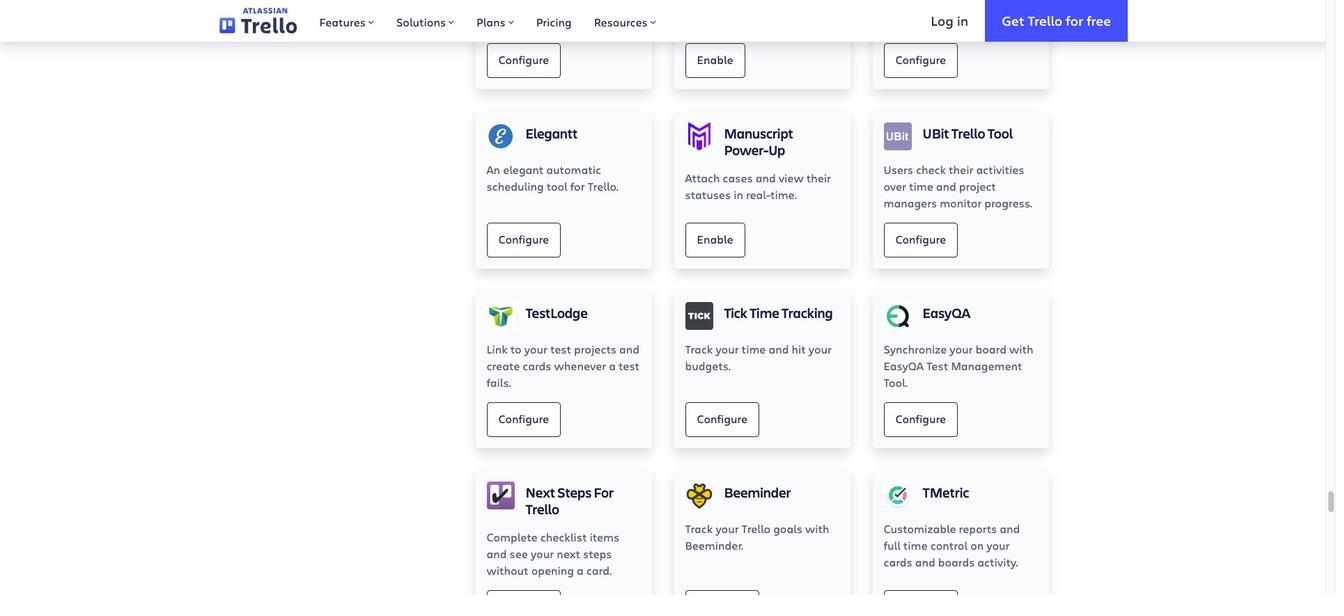 Task type: locate. For each thing, give the bounding box(es) containing it.
their right view
[[807, 171, 832, 185]]

and inside track your time and hit your budgets.
[[769, 342, 789, 357]]

configure down the scheduling
[[499, 232, 549, 247]]

tick
[[725, 304, 748, 323]]

and right projects
[[620, 342, 640, 357]]

your inside customizable reports and full time control on your cards and boards activity.
[[987, 539, 1010, 553]]

1 vertical spatial easyqa
[[884, 359, 924, 373]]

solutions button
[[385, 0, 466, 42]]

get
[[1002, 12, 1025, 29]]

control
[[931, 539, 968, 553]]

time inside users check their activities over time and project managers monitor progress.
[[910, 179, 934, 194]]

1 vertical spatial test
[[619, 359, 640, 373]]

1 horizontal spatial for
[[1067, 12, 1084, 29]]

activity.
[[978, 555, 1019, 570]]

1 vertical spatial enable
[[697, 232, 734, 247]]

create
[[487, 359, 520, 373]]

full
[[884, 539, 901, 553]]

power-
[[725, 141, 769, 159]]

an
[[487, 162, 501, 177]]

1 vertical spatial with
[[806, 522, 830, 536]]

their
[[949, 162, 974, 177], [807, 171, 832, 185]]

1 horizontal spatial in
[[957, 12, 969, 29]]

configure link down fails. at bottom
[[487, 403, 561, 438]]

test up the whenever
[[551, 342, 572, 357]]

elegant
[[503, 162, 544, 177]]

attach
[[686, 171, 720, 185]]

ubit
[[923, 124, 950, 143]]

0 horizontal spatial in
[[734, 187, 744, 202]]

in down cases
[[734, 187, 744, 202]]

synchronize
[[884, 342, 947, 357]]

their up project
[[949, 162, 974, 177]]

resources
[[594, 15, 648, 29]]

0 vertical spatial a
[[609, 359, 616, 373]]

0 vertical spatial enable link
[[686, 43, 746, 78]]

enable link
[[686, 43, 746, 78], [686, 223, 746, 258]]

0 horizontal spatial with
[[806, 522, 830, 536]]

pricing link
[[525, 0, 583, 42]]

trello
[[1028, 12, 1063, 29], [952, 124, 986, 143], [526, 500, 560, 519], [742, 522, 771, 536]]

and up monitor
[[937, 179, 957, 194]]

trello inside next steps for trello
[[526, 500, 560, 519]]

check
[[917, 162, 947, 177]]

configure down log
[[896, 52, 947, 67]]

0 horizontal spatial test
[[551, 342, 572, 357]]

solutions
[[397, 15, 446, 29]]

track inside track your time and hit your budgets.
[[686, 342, 713, 357]]

test right the whenever
[[619, 359, 640, 373]]

0 vertical spatial time
[[910, 179, 934, 194]]

0 vertical spatial for
[[1067, 12, 1084, 29]]

steps
[[583, 547, 612, 562]]

0 vertical spatial test
[[551, 342, 572, 357]]

time
[[910, 179, 934, 194], [742, 342, 766, 357], [904, 539, 928, 553]]

2 enable link from the top
[[686, 223, 746, 258]]

testlodge
[[526, 304, 588, 323]]

track up the beeminder.
[[686, 522, 713, 536]]

in inside the attach cases and view their statuses in real-time.
[[734, 187, 744, 202]]

time down 'customizable' at the right of the page
[[904, 539, 928, 553]]

your left board
[[950, 342, 973, 357]]

in
[[957, 12, 969, 29], [734, 187, 744, 202]]

0 vertical spatial with
[[1010, 342, 1034, 357]]

2 track from the top
[[686, 522, 713, 536]]

1 vertical spatial in
[[734, 187, 744, 202]]

time down time
[[742, 342, 766, 357]]

your up the beeminder.
[[716, 522, 739, 536]]

1 vertical spatial for
[[571, 179, 585, 194]]

1 enable link from the top
[[686, 43, 746, 78]]

configure link down managers
[[884, 223, 958, 258]]

cards right create
[[523, 359, 552, 373]]

a
[[609, 359, 616, 373], [577, 564, 584, 578]]

and
[[756, 171, 776, 185], [937, 179, 957, 194], [620, 342, 640, 357], [769, 342, 789, 357], [1000, 522, 1021, 536], [487, 547, 507, 562], [916, 555, 936, 570]]

a inside link to your test projects and create cards whenever a test fails.
[[609, 359, 616, 373]]

easyqa up the tool.
[[884, 359, 924, 373]]

track for beeminder
[[686, 522, 713, 536]]

in right log
[[957, 12, 969, 29]]

configure for testlodge
[[499, 412, 549, 426]]

over
[[884, 179, 907, 194]]

features button
[[308, 0, 385, 42]]

tool.
[[884, 375, 908, 390]]

easyqa inside synchronize your board with easyqa test management tool.
[[884, 359, 924, 373]]

synchronize your board with easyqa test management tool.
[[884, 342, 1034, 390]]

your up opening
[[531, 547, 554, 562]]

0 vertical spatial enable
[[697, 52, 734, 67]]

cards
[[523, 359, 552, 373], [884, 555, 913, 570]]

configure link down the scheduling
[[487, 223, 561, 258]]

0 horizontal spatial for
[[571, 179, 585, 194]]

card.
[[587, 564, 612, 578]]

log in link
[[915, 0, 986, 42]]

time down check
[[910, 179, 934, 194]]

2 vertical spatial time
[[904, 539, 928, 553]]

cards down full
[[884, 555, 913, 570]]

configure for easyqa
[[896, 412, 947, 426]]

1 vertical spatial enable link
[[686, 223, 746, 258]]

a left card.
[[577, 564, 584, 578]]

1 vertical spatial track
[[686, 522, 713, 536]]

cards inside link to your test projects and create cards whenever a test fails.
[[523, 359, 552, 373]]

management
[[952, 359, 1023, 373]]

2 enable from the top
[[697, 232, 734, 247]]

0 horizontal spatial a
[[577, 564, 584, 578]]

trello up the checklist
[[526, 500, 560, 519]]

your up the activity.
[[987, 539, 1010, 553]]

1 vertical spatial cards
[[884, 555, 913, 570]]

scheduling
[[487, 179, 544, 194]]

configure down plans dropdown button
[[499, 52, 549, 67]]

and up without in the bottom of the page
[[487, 547, 507, 562]]

configure down the tool.
[[896, 412, 947, 426]]

configure down managers
[[896, 232, 947, 247]]

features
[[320, 15, 366, 29]]

0 horizontal spatial their
[[807, 171, 832, 185]]

projects
[[574, 342, 617, 357]]

and left the hit
[[769, 342, 789, 357]]

beeminder.
[[686, 539, 744, 553]]

time.
[[771, 187, 797, 202]]

0 vertical spatial cards
[[523, 359, 552, 373]]

for down automatic
[[571, 179, 585, 194]]

configure down fails. at bottom
[[499, 412, 549, 426]]

a down projects
[[609, 359, 616, 373]]

users check their activities over time and project managers monitor progress.
[[884, 162, 1033, 210]]

configure link
[[487, 43, 561, 78], [884, 43, 958, 78], [487, 223, 561, 258], [884, 223, 958, 258], [487, 403, 561, 438], [686, 403, 760, 438], [884, 403, 958, 438]]

1 vertical spatial time
[[742, 342, 766, 357]]

configure down the budgets.
[[697, 412, 748, 426]]

log
[[931, 12, 954, 29]]

configure link down the budgets.
[[686, 403, 760, 438]]

with right goals in the right of the page
[[806, 522, 830, 536]]

cards inside customizable reports and full time control on your cards and boards activity.
[[884, 555, 913, 570]]

tracking
[[782, 304, 833, 323]]

see
[[510, 547, 528, 562]]

your right to
[[525, 342, 548, 357]]

for
[[1067, 12, 1084, 29], [571, 179, 585, 194]]

and up real-
[[756, 171, 776, 185]]

to
[[511, 342, 522, 357]]

with right board
[[1010, 342, 1034, 357]]

track up the budgets.
[[686, 342, 713, 357]]

1 horizontal spatial with
[[1010, 342, 1034, 357]]

easyqa up synchronize
[[923, 304, 971, 323]]

0 horizontal spatial cards
[[523, 359, 552, 373]]

next steps for trello
[[526, 484, 614, 519]]

for left free
[[1067, 12, 1084, 29]]

configure link for easyqa
[[884, 403, 958, 438]]

configure link down plans dropdown button
[[487, 43, 561, 78]]

1 vertical spatial a
[[577, 564, 584, 578]]

board
[[976, 342, 1007, 357]]

0 vertical spatial track
[[686, 342, 713, 357]]

attach cases and view their statuses in real-time.
[[686, 171, 832, 202]]

configure link down the tool.
[[884, 403, 958, 438]]

test
[[551, 342, 572, 357], [619, 359, 640, 373]]

1 horizontal spatial cards
[[884, 555, 913, 570]]

monitor
[[940, 196, 982, 210]]

track inside track your trello goals with beeminder.
[[686, 522, 713, 536]]

time inside track your time and hit your budgets.
[[742, 342, 766, 357]]

enable
[[697, 52, 734, 67], [697, 232, 734, 247]]

1 horizontal spatial their
[[949, 162, 974, 177]]

cases
[[723, 171, 753, 185]]

with inside track your trello goals with beeminder.
[[806, 522, 830, 536]]

easyqa
[[923, 304, 971, 323], [884, 359, 924, 373]]

1 track from the top
[[686, 342, 713, 357]]

track
[[686, 342, 713, 357], [686, 522, 713, 536]]

trello left goals in the right of the page
[[742, 522, 771, 536]]

your
[[525, 342, 548, 357], [716, 342, 739, 357], [809, 342, 832, 357], [950, 342, 973, 357], [716, 522, 739, 536], [987, 539, 1010, 553], [531, 547, 554, 562]]

on
[[971, 539, 984, 553]]

1 horizontal spatial a
[[609, 359, 616, 373]]

complete checklist items and see your next steps without opening a card.
[[487, 530, 620, 578]]



Task type: describe. For each thing, give the bounding box(es) containing it.
trello.
[[588, 179, 619, 194]]

link to your test projects and create cards whenever a test fails.
[[487, 342, 640, 390]]

a inside complete checklist items and see your next steps without opening a card.
[[577, 564, 584, 578]]

0 vertical spatial easyqa
[[923, 304, 971, 323]]

track your time and hit your budgets.
[[686, 342, 832, 373]]

their inside the attach cases and view their statuses in real-time.
[[807, 171, 832, 185]]

configure link down log
[[884, 43, 958, 78]]

and right reports
[[1000, 522, 1021, 536]]

steps
[[558, 484, 592, 502]]

with inside synchronize your board with easyqa test management tool.
[[1010, 342, 1034, 357]]

project
[[960, 179, 997, 194]]

next
[[526, 484, 556, 502]]

progress.
[[985, 196, 1033, 210]]

configure link for elegantt
[[487, 223, 561, 258]]

test
[[927, 359, 949, 373]]

and inside link to your test projects and create cards whenever a test fails.
[[620, 342, 640, 357]]

and down control
[[916, 555, 936, 570]]

track your trello goals with beeminder.
[[686, 522, 830, 553]]

budgets.
[[686, 359, 731, 373]]

reports
[[960, 522, 998, 536]]

tool
[[988, 124, 1014, 143]]

customizable
[[884, 522, 957, 536]]

configure link for testlodge
[[487, 403, 561, 438]]

trello left tool
[[952, 124, 986, 143]]

log in
[[931, 12, 969, 29]]

goals
[[774, 522, 803, 536]]

your inside track your trello goals with beeminder.
[[716, 522, 739, 536]]

and inside users check their activities over time and project managers monitor progress.
[[937, 179, 957, 194]]

plans button
[[466, 0, 525, 42]]

checklist
[[541, 530, 587, 545]]

trello inside track your trello goals with beeminder.
[[742, 522, 771, 536]]

opening
[[532, 564, 574, 578]]

tmetric
[[923, 484, 970, 502]]

time
[[750, 304, 780, 323]]

whenever
[[555, 359, 607, 373]]

your right the hit
[[809, 342, 832, 357]]

atlassian trello image
[[220, 8, 297, 34]]

managers
[[884, 196, 938, 210]]

tick time tracking
[[725, 304, 833, 323]]

complete
[[487, 530, 538, 545]]

manuscript
[[725, 124, 794, 143]]

an elegant automatic scheduling tool for trello.
[[487, 162, 619, 194]]

view
[[779, 171, 804, 185]]

configure link for ubit trello tool
[[884, 223, 958, 258]]

pricing
[[536, 15, 572, 29]]

for inside an elegant automatic scheduling tool for trello.
[[571, 179, 585, 194]]

configure link for tick time tracking
[[686, 403, 760, 438]]

their inside users check their activities over time and project managers monitor progress.
[[949, 162, 974, 177]]

boards
[[939, 555, 975, 570]]

configure for elegantt
[[499, 232, 549, 247]]

real-
[[746, 187, 771, 202]]

0 vertical spatial in
[[957, 12, 969, 29]]

1 enable from the top
[[697, 52, 734, 67]]

link
[[487, 342, 508, 357]]

next
[[557, 547, 581, 562]]

your inside complete checklist items and see your next steps without opening a card.
[[531, 547, 554, 562]]

1 horizontal spatial test
[[619, 359, 640, 373]]

ubit trello tool
[[923, 124, 1014, 143]]

configure for ubit trello tool
[[896, 232, 947, 247]]

beeminder
[[725, 484, 791, 502]]

customizable reports and full time control on your cards and boards activity.
[[884, 522, 1021, 570]]

without
[[487, 564, 529, 578]]

trello right get
[[1028, 12, 1063, 29]]

plans
[[477, 15, 506, 29]]

elegantt
[[526, 124, 578, 143]]

activities
[[977, 162, 1025, 177]]

configure for tick time tracking
[[697, 412, 748, 426]]

statuses
[[686, 187, 731, 202]]

up
[[769, 141, 786, 159]]

fails.
[[487, 375, 511, 390]]

users
[[884, 162, 914, 177]]

resources button
[[583, 0, 668, 42]]

manuscript power-up
[[725, 124, 794, 159]]

track for tick time tracking
[[686, 342, 713, 357]]

for
[[594, 484, 614, 502]]

your inside synchronize your board with easyqa test management tool.
[[950, 342, 973, 357]]

tool
[[547, 179, 568, 194]]

free
[[1087, 12, 1112, 29]]

automatic
[[547, 162, 601, 177]]

time inside customizable reports and full time control on your cards and boards activity.
[[904, 539, 928, 553]]

your inside link to your test projects and create cards whenever a test fails.
[[525, 342, 548, 357]]

items
[[590, 530, 620, 545]]

get trello for free
[[1002, 12, 1112, 29]]

and inside complete checklist items and see your next steps without opening a card.
[[487, 547, 507, 562]]

get trello for free link
[[986, 0, 1128, 42]]

and inside the attach cases and view their statuses in real-time.
[[756, 171, 776, 185]]

hit
[[792, 342, 806, 357]]

your up the budgets.
[[716, 342, 739, 357]]



Task type: vqa. For each thing, say whether or not it's contained in the screenshot.
Pricing link
yes



